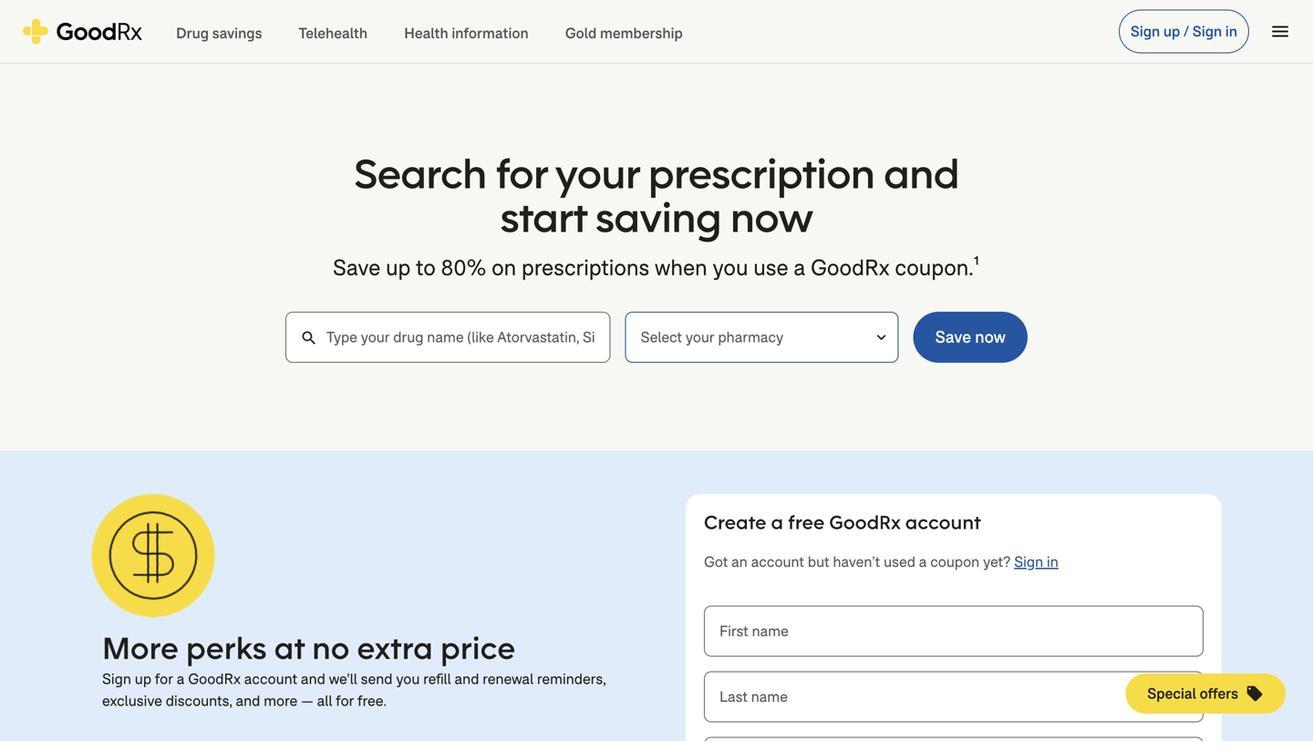 Task type: locate. For each thing, give the bounding box(es) containing it.
search
[[300, 329, 318, 348]]

0 horizontal spatial now
[[730, 191, 813, 244]]

renewal
[[483, 670, 534, 689]]

goodrx
[[811, 254, 890, 282], [829, 510, 901, 535], [188, 670, 241, 689]]

telehealth
[[299, 24, 368, 43]]

name right 'last'
[[751, 688, 788, 707]]

sign in link
[[1014, 551, 1059, 573]]

used
[[884, 553, 916, 572]]

0 vertical spatial name
[[752, 622, 789, 641]]

goodrx up expand_more
[[811, 254, 890, 282]]

sign up / sign in
[[1131, 22, 1238, 41]]

expand_more
[[873, 328, 891, 347]]

sign right yet?
[[1014, 553, 1044, 572]]

a
[[794, 254, 806, 282], [771, 510, 784, 535], [919, 553, 927, 572], [177, 670, 185, 689]]

0 horizontal spatial up
[[135, 670, 151, 689]]

you
[[713, 254, 748, 282], [396, 670, 420, 689]]

account right an in the right of the page
[[751, 553, 805, 572]]

create
[[704, 510, 767, 535]]

1 vertical spatial you
[[396, 670, 420, 689]]

last
[[720, 688, 748, 707]]

got an account but haven't used a coupon yet? sign in
[[704, 553, 1059, 572]]

1 vertical spatial account
[[751, 553, 805, 572]]

free
[[788, 510, 825, 535]]

0 vertical spatial up
[[1164, 22, 1181, 41]]

account inside more perks at no extra price sign up for a goodrx account and we'll send you refill and renewal reminders, exclusive discounts, and more — all for free.
[[244, 670, 297, 689]]

1 horizontal spatial now
[[975, 327, 1006, 348]]

name for first name
[[752, 622, 789, 641]]

account up the "more"
[[244, 670, 297, 689]]

name right first
[[752, 622, 789, 641]]

First name text field
[[704, 606, 1204, 657]]

but
[[808, 553, 830, 572]]

in
[[1226, 22, 1238, 41], [1047, 553, 1059, 572]]

use
[[754, 254, 789, 282]]

now up use
[[730, 191, 813, 244]]

Last name text field
[[704, 672, 1204, 723]]

a right used
[[919, 553, 927, 572]]

0 horizontal spatial save
[[333, 254, 381, 282]]

None search field
[[285, 312, 1028, 363]]

2 vertical spatial account
[[244, 670, 297, 689]]

sign up exclusive
[[102, 670, 131, 689]]

2 vertical spatial up
[[135, 670, 151, 689]]

1 vertical spatial save
[[936, 327, 972, 348]]

coupon
[[931, 553, 980, 572]]

health information link
[[386, 0, 547, 64]]

2 horizontal spatial for
[[495, 147, 547, 200]]

send
[[361, 670, 393, 689]]

when
[[655, 254, 708, 282]]

and inside the search for your prescription and start saving now
[[884, 147, 959, 200]]

gold membership link
[[547, 0, 701, 64]]

got
[[704, 553, 728, 572]]

we'll
[[329, 670, 357, 689]]

pharmacy
[[718, 328, 784, 347]]

last name
[[720, 688, 788, 707]]

1 horizontal spatial save
[[936, 327, 972, 348]]

0 vertical spatial now
[[730, 191, 813, 244]]

prescriptions
[[522, 254, 650, 282]]

0 horizontal spatial in
[[1047, 553, 1059, 572]]

1 horizontal spatial your
[[686, 328, 715, 347]]

save left to
[[333, 254, 381, 282]]

all
[[317, 692, 332, 711]]

2 vertical spatial for
[[336, 692, 354, 711]]

1 horizontal spatial in
[[1226, 22, 1238, 41]]

account
[[906, 510, 981, 535], [751, 553, 805, 572], [244, 670, 297, 689]]

0 vertical spatial in
[[1226, 22, 1238, 41]]

2 horizontal spatial up
[[1164, 22, 1181, 41]]

you left refill
[[396, 670, 420, 689]]

goodrx for price
[[188, 670, 241, 689]]

up for sign
[[1164, 22, 1181, 41]]

an
[[732, 553, 748, 572]]

0 vertical spatial for
[[495, 147, 547, 200]]

for inside the search for your prescription and start saving now
[[495, 147, 547, 200]]

prescription
[[648, 147, 875, 200]]

goodrx for prescriptions
[[811, 254, 890, 282]]

in right /
[[1226, 22, 1238, 41]]

up left /
[[1164, 22, 1181, 41]]

1 horizontal spatial up
[[386, 254, 411, 282]]

more perks at no extra price sign up for a goodrx account and we'll send you refill and renewal reminders, exclusive discounts, and more — all for free.
[[102, 628, 606, 711]]

gold membership
[[565, 24, 683, 43]]

0 horizontal spatial for
[[155, 670, 173, 689]]

sign
[[1131, 22, 1160, 41], [1193, 22, 1222, 41], [1014, 553, 1044, 572], [102, 670, 131, 689]]

health
[[404, 24, 448, 43]]

0 horizontal spatial you
[[396, 670, 420, 689]]

1 vertical spatial for
[[155, 670, 173, 689]]

exclusive
[[102, 692, 162, 711]]

0 horizontal spatial your
[[555, 147, 639, 200]]

dialog
[[0, 0, 1313, 742]]

in right yet?
[[1047, 553, 1059, 572]]

you left use
[[713, 254, 748, 282]]

special offers local_offer
[[1148, 685, 1264, 704]]

0 vertical spatial your
[[555, 147, 639, 200]]

select your pharmacy
[[641, 328, 784, 347]]

free.
[[358, 692, 387, 711]]

up left to
[[386, 254, 411, 282]]

goodrx up discounts,
[[188, 670, 241, 689]]

0 horizontal spatial account
[[244, 670, 297, 689]]

2 vertical spatial goodrx
[[188, 670, 241, 689]]

save inside button
[[936, 327, 972, 348]]

goodrx inside more perks at no extra price sign up for a goodrx account and we'll send you refill and renewal reminders, exclusive discounts, and more — all for free.
[[188, 670, 241, 689]]

now
[[730, 191, 813, 244], [975, 327, 1006, 348]]

for
[[495, 147, 547, 200], [155, 670, 173, 689], [336, 692, 354, 711]]

1 horizontal spatial you
[[713, 254, 748, 282]]

perks
[[186, 628, 267, 668]]

2 horizontal spatial account
[[906, 510, 981, 535]]

coupon.¹
[[895, 254, 981, 282]]

you inside more perks at no extra price sign up for a goodrx account and we'll send you refill and renewal reminders, exclusive discounts, and more — all for free.
[[396, 670, 420, 689]]

1 vertical spatial goodrx
[[829, 510, 901, 535]]

save down coupon.¹
[[936, 327, 972, 348]]

0 vertical spatial save
[[333, 254, 381, 282]]

1 vertical spatial name
[[751, 688, 788, 707]]

drug
[[176, 24, 209, 43]]

0 vertical spatial you
[[713, 254, 748, 282]]

up
[[1164, 22, 1181, 41], [386, 254, 411, 282], [135, 670, 151, 689]]

save
[[333, 254, 381, 282], [936, 327, 972, 348]]

up inside more perks at no extra price sign up for a goodrx account and we'll send you refill and renewal reminders, exclusive discounts, and more — all for free.
[[135, 670, 151, 689]]

1 vertical spatial now
[[975, 327, 1006, 348]]

saving
[[596, 191, 721, 244]]

up inside button
[[1164, 22, 1181, 41]]

a right use
[[794, 254, 806, 282]]

0 vertical spatial goodrx
[[811, 254, 890, 282]]

up up exclusive
[[135, 670, 151, 689]]

1 vertical spatial up
[[386, 254, 411, 282]]

drug savings
[[176, 24, 262, 43]]

1 vertical spatial in
[[1047, 553, 1059, 572]]

name
[[752, 622, 789, 641], [751, 688, 788, 707]]

price
[[440, 628, 516, 668]]

at
[[274, 628, 305, 668]]

and
[[884, 147, 959, 200], [301, 670, 326, 689], [455, 670, 479, 689], [236, 692, 260, 711]]

a up discounts,
[[177, 670, 185, 689]]

telehealth link
[[280, 0, 386, 64]]

account up coupon
[[906, 510, 981, 535]]

first name
[[720, 622, 789, 641]]

health information
[[404, 24, 529, 43]]

0 vertical spatial account
[[906, 510, 981, 535]]

save now
[[936, 327, 1006, 348]]

goodrx up haven't
[[829, 510, 901, 535]]

your
[[555, 147, 639, 200], [686, 328, 715, 347]]

now down coupon.¹
[[975, 327, 1006, 348]]



Task type: vqa. For each thing, say whether or not it's contained in the screenshot.
provides
no



Task type: describe. For each thing, give the bounding box(es) containing it.
Type your drug name (like Atorvastatin, Sildenafil...) text field
[[285, 312, 611, 363]]

1 vertical spatial your
[[686, 328, 715, 347]]

menu button
[[1261, 11, 1301, 52]]

reminders,
[[537, 670, 606, 689]]

information
[[452, 24, 529, 43]]

save for save now
[[936, 327, 972, 348]]

offers
[[1200, 685, 1239, 704]]

sign up / sign in button
[[1119, 10, 1250, 53]]

on
[[492, 254, 517, 282]]

search for your prescription and start saving now
[[354, 147, 959, 244]]

more
[[264, 692, 298, 711]]

start
[[500, 191, 587, 244]]

yet?
[[983, 553, 1011, 572]]

/
[[1184, 22, 1190, 41]]

save for save up to 80% on prescriptions when you use a goodrx coupon.¹
[[333, 254, 381, 282]]

—
[[301, 692, 314, 711]]

menu
[[1270, 21, 1292, 42]]

more
[[102, 628, 179, 668]]

haven't
[[833, 553, 880, 572]]

up for save
[[386, 254, 411, 282]]

create a free goodrx account
[[704, 510, 981, 535]]

now inside button
[[975, 327, 1006, 348]]

in inside button
[[1226, 22, 1238, 41]]

1 horizontal spatial for
[[336, 692, 354, 711]]

now inside the search for your prescription and start saving now
[[730, 191, 813, 244]]

savings
[[212, 24, 262, 43]]

gold
[[565, 24, 597, 43]]

80%
[[441, 254, 486, 282]]

refill
[[423, 670, 451, 689]]

sign inside more perks at no extra price sign up for a goodrx account and we'll send you refill and renewal reminders, exclusive discounts, and more — all for free.
[[102, 670, 131, 689]]

drug savings link
[[158, 0, 280, 64]]

first
[[720, 622, 749, 641]]

sign right /
[[1193, 22, 1222, 41]]

save now button
[[914, 312, 1028, 363]]

discounts,
[[166, 692, 232, 711]]

your inside the search for your prescription and start saving now
[[555, 147, 639, 200]]

search
[[354, 147, 487, 200]]

save up to 80% on prescriptions when you use a goodrx coupon.¹
[[333, 254, 981, 282]]

1 horizontal spatial account
[[751, 553, 805, 572]]

extra
[[357, 628, 433, 668]]

none search field containing save now
[[285, 312, 1028, 363]]

a inside more perks at no extra price sign up for a goodrx account and we'll send you refill and renewal reminders, exclusive discounts, and more — all for free.
[[177, 670, 185, 689]]

no
[[312, 628, 350, 668]]

special
[[1148, 685, 1197, 704]]

to
[[416, 254, 436, 282]]

membership
[[600, 24, 683, 43]]

select
[[641, 328, 682, 347]]

name for last name
[[751, 688, 788, 707]]

local_offer
[[1246, 685, 1264, 703]]

sign left /
[[1131, 22, 1160, 41]]

a left free
[[771, 510, 784, 535]]

goodrx yellow cross logo image
[[22, 19, 143, 44]]



